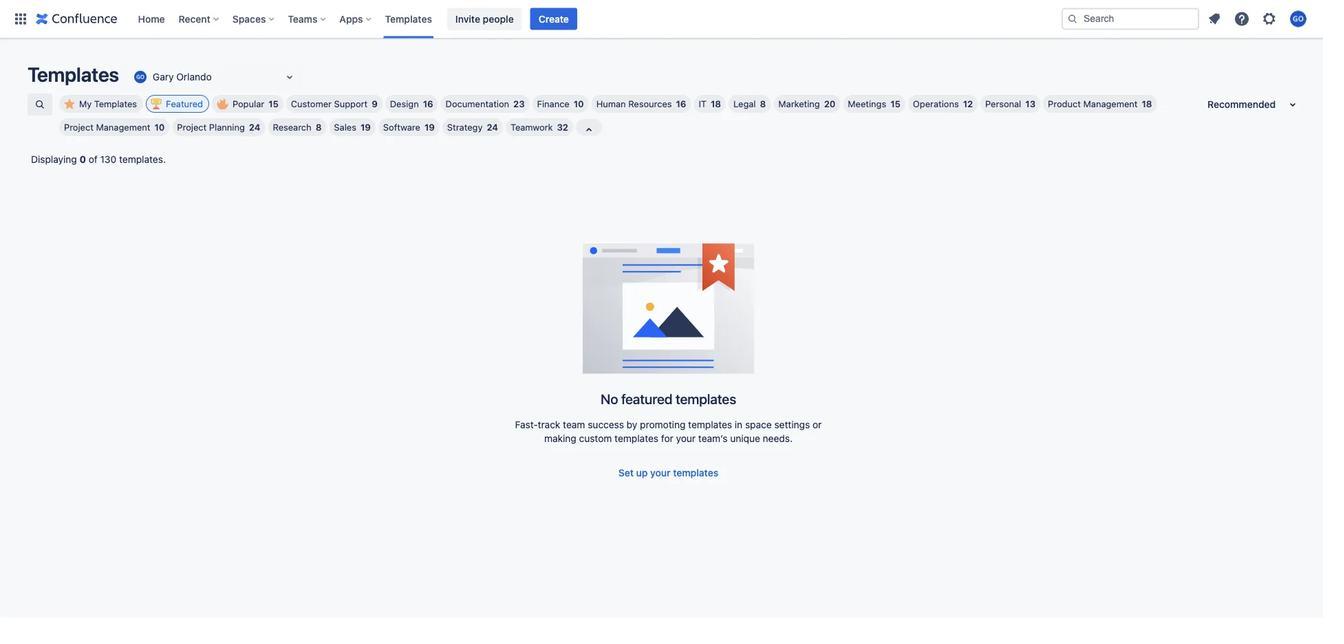 Task type: vqa. For each thing, say whether or not it's contained in the screenshot.


Task type: describe. For each thing, give the bounding box(es) containing it.
it
[[699, 99, 707, 109]]

product management 18
[[1048, 99, 1152, 109]]

recommended
[[1208, 99, 1276, 110]]

recent
[[179, 13, 210, 24]]

set up your templates
[[619, 468, 719, 479]]

it 18
[[699, 99, 721, 109]]

1 24 from the left
[[249, 122, 260, 132]]

your profile and preferences image
[[1290, 11, 1307, 27]]

team's
[[698, 433, 728, 445]]

1 16 from the left
[[423, 99, 433, 109]]

popular
[[233, 99, 264, 109]]

research
[[273, 122, 312, 132]]

help icon image
[[1234, 11, 1250, 27]]

12
[[963, 99, 973, 109]]

of
[[89, 154, 98, 165]]

strategy
[[447, 122, 483, 132]]

23
[[513, 99, 525, 109]]

invite
[[455, 13, 480, 24]]

operations
[[913, 99, 959, 109]]

management for project management
[[96, 122, 150, 132]]

project for project management 10
[[64, 122, 94, 132]]

space
[[745, 419, 772, 431]]

up
[[636, 468, 648, 479]]

planning
[[209, 122, 245, 132]]

templates link
[[381, 8, 436, 30]]

2 16 from the left
[[676, 99, 686, 109]]

customer support 9
[[291, 99, 378, 109]]

templates inside the global element
[[385, 13, 432, 24]]

0
[[80, 154, 86, 165]]

personal 13
[[986, 99, 1036, 109]]

1 vertical spatial templates
[[28, 63, 119, 86]]

needs.
[[763, 433, 793, 445]]

promoting
[[640, 419, 686, 431]]

legal
[[734, 99, 756, 109]]

19 for sales 19
[[361, 122, 371, 132]]

create link
[[530, 8, 577, 30]]

documentation
[[446, 99, 509, 109]]

human
[[596, 99, 626, 109]]

templates inside button
[[94, 99, 137, 109]]

32
[[557, 122, 568, 132]]

invite people
[[455, 13, 514, 24]]

13
[[1026, 99, 1036, 109]]

resources
[[628, 99, 672, 109]]

orlando
[[176, 71, 212, 83]]

8 for legal 8
[[760, 99, 766, 109]]

invite people button
[[447, 8, 522, 30]]

gary
[[153, 71, 174, 83]]

making
[[544, 433, 577, 445]]

no
[[601, 391, 618, 407]]

track
[[538, 419, 560, 431]]

settings icon image
[[1261, 11, 1278, 27]]

sales
[[334, 122, 356, 132]]

spaces
[[232, 13, 266, 24]]

teams button
[[284, 8, 331, 30]]

software 19
[[383, 122, 435, 132]]

research 8
[[273, 122, 322, 132]]

team
[[563, 419, 585, 431]]

2 18 from the left
[[1142, 99, 1152, 109]]

apps button
[[335, 8, 377, 30]]

global element
[[8, 0, 1059, 38]]

documentation 23
[[446, 99, 525, 109]]

success
[[588, 419, 624, 431]]

banner containing home
[[0, 0, 1323, 39]]

by
[[627, 419, 637, 431]]

custom
[[579, 433, 612, 445]]

no featured templates
[[601, 391, 736, 407]]

notification icon image
[[1206, 11, 1223, 27]]

teamwork 32
[[511, 122, 568, 132]]

product
[[1048, 99, 1081, 109]]

my templates button
[[59, 95, 143, 113]]

0 horizontal spatial 10
[[154, 122, 165, 132]]

or
[[813, 419, 822, 431]]

in
[[735, 419, 743, 431]]

fast-
[[515, 419, 538, 431]]

my
[[79, 99, 92, 109]]

your inside set up your templates link
[[650, 468, 671, 479]]

unique
[[730, 433, 760, 445]]

9
[[372, 99, 378, 109]]

20
[[824, 99, 836, 109]]

design 16
[[390, 99, 433, 109]]

marketing 20
[[779, 99, 836, 109]]

1 18 from the left
[[711, 99, 721, 109]]

featured button
[[146, 95, 209, 113]]



Task type: locate. For each thing, give the bounding box(es) containing it.
recommended button
[[1199, 94, 1310, 116]]

project management 10
[[64, 122, 165, 132]]

0 horizontal spatial management
[[96, 122, 150, 132]]

16 right design at left top
[[423, 99, 433, 109]]

0 vertical spatial 8
[[760, 99, 766, 109]]

appswitcher icon image
[[12, 11, 29, 27]]

24
[[249, 122, 260, 132], [487, 122, 498, 132]]

1 horizontal spatial 18
[[1142, 99, 1152, 109]]

your right up
[[650, 468, 671, 479]]

operations 12
[[913, 99, 973, 109]]

fewer categories image
[[581, 122, 597, 138]]

personal
[[986, 99, 1021, 109]]

1 horizontal spatial project
[[177, 122, 207, 132]]

130
[[100, 154, 116, 165]]

customer
[[291, 99, 332, 109]]

1 vertical spatial your
[[650, 468, 671, 479]]

1 horizontal spatial 24
[[487, 122, 498, 132]]

apps
[[340, 13, 363, 24]]

templates.
[[119, 154, 166, 165]]

software
[[383, 122, 420, 132]]

24 down documentation 23
[[487, 122, 498, 132]]

0 horizontal spatial 19
[[361, 122, 371, 132]]

2 project from the left
[[177, 122, 207, 132]]

management right product
[[1084, 99, 1138, 109]]

19 right software
[[425, 122, 435, 132]]

your inside fast-track team success by promoting templates in space settings or making custom templates for your team's unique needs.
[[676, 433, 696, 445]]

Search field
[[1062, 8, 1199, 30]]

8 for research 8
[[316, 122, 322, 132]]

1 horizontal spatial your
[[676, 433, 696, 445]]

project down my
[[64, 122, 94, 132]]

1 horizontal spatial 15
[[891, 99, 901, 109]]

0 horizontal spatial your
[[650, 468, 671, 479]]

None text field
[[132, 70, 135, 84]]

finance
[[537, 99, 570, 109]]

templates
[[676, 391, 736, 407], [688, 419, 732, 431], [615, 433, 659, 445], [673, 468, 719, 479]]

0 horizontal spatial project
[[64, 122, 94, 132]]

16 left it
[[676, 99, 686, 109]]

0 vertical spatial management
[[1084, 99, 1138, 109]]

18
[[711, 99, 721, 109], [1142, 99, 1152, 109]]

0 horizontal spatial 16
[[423, 99, 433, 109]]

sales 19
[[334, 122, 371, 132]]

spaces button
[[228, 8, 280, 30]]

0 horizontal spatial 24
[[249, 122, 260, 132]]

15 right "meetings"
[[891, 99, 901, 109]]

project down featured
[[177, 122, 207, 132]]

0 vertical spatial 10
[[574, 99, 584, 109]]

2 vertical spatial templates
[[94, 99, 137, 109]]

people
[[483, 13, 514, 24]]

project planning 24
[[177, 122, 260, 132]]

marketing
[[779, 99, 820, 109]]

management down the my templates
[[96, 122, 150, 132]]

featured
[[621, 391, 673, 407]]

1 19 from the left
[[361, 122, 371, 132]]

management
[[1084, 99, 1138, 109], [96, 122, 150, 132]]

1 vertical spatial 8
[[316, 122, 322, 132]]

15 right popular
[[269, 99, 279, 109]]

templates up project management 10
[[94, 99, 137, 109]]

2 24 from the left
[[487, 122, 498, 132]]

10
[[574, 99, 584, 109], [154, 122, 165, 132]]

open image
[[281, 69, 298, 85]]

support
[[334, 99, 368, 109]]

finance 10
[[537, 99, 584, 109]]

meetings
[[848, 99, 886, 109]]

1 horizontal spatial 16
[[676, 99, 686, 109]]

2 15 from the left
[[891, 99, 901, 109]]

confluence image
[[36, 11, 117, 27], [36, 11, 117, 27]]

design
[[390, 99, 419, 109]]

1 vertical spatial 10
[[154, 122, 165, 132]]

set up your templates link
[[610, 462, 727, 484]]

24 down popular
[[249, 122, 260, 132]]

featured
[[166, 99, 203, 109]]

19
[[361, 122, 371, 132], [425, 122, 435, 132]]

meetings 15
[[848, 99, 901, 109]]

fast-track team success by promoting templates in space settings or making custom templates for your team's unique needs.
[[515, 419, 822, 445]]

0 horizontal spatial 15
[[269, 99, 279, 109]]

0 vertical spatial your
[[676, 433, 696, 445]]

0 vertical spatial templates
[[385, 13, 432, 24]]

templates
[[385, 13, 432, 24], [28, 63, 119, 86], [94, 99, 137, 109]]

displaying 0 of 130 templates.
[[31, 154, 166, 165]]

8 right legal
[[760, 99, 766, 109]]

settings
[[774, 419, 810, 431]]

8 down the customer
[[316, 122, 322, 132]]

recent button
[[175, 8, 224, 30]]

banner
[[0, 0, 1323, 39]]

templates right apps 'popup button'
[[385, 13, 432, 24]]

1 horizontal spatial 8
[[760, 99, 766, 109]]

create
[[539, 13, 569, 24]]

templates up my
[[28, 63, 119, 86]]

2 19 from the left
[[425, 122, 435, 132]]

0 horizontal spatial 18
[[711, 99, 721, 109]]

19 right sales
[[361, 122, 371, 132]]

0 horizontal spatial 8
[[316, 122, 322, 132]]

strategy 24
[[447, 122, 498, 132]]

project
[[64, 122, 94, 132], [177, 122, 207, 132]]

gary orlando
[[153, 71, 212, 83]]

1 horizontal spatial 19
[[425, 122, 435, 132]]

1 horizontal spatial 10
[[574, 99, 584, 109]]

management for product management
[[1084, 99, 1138, 109]]

1 project from the left
[[64, 122, 94, 132]]

10 down featured button
[[154, 122, 165, 132]]

teamwork
[[511, 122, 553, 132]]

legal 8
[[734, 99, 766, 109]]

search image
[[1067, 13, 1078, 24]]

19 for software 19
[[425, 122, 435, 132]]

your right for
[[676, 433, 696, 445]]

open search bar image
[[34, 99, 45, 110]]

for
[[661, 433, 674, 445]]

teams
[[288, 13, 318, 24]]

your
[[676, 433, 696, 445], [650, 468, 671, 479]]

human resources 16
[[596, 99, 686, 109]]

8
[[760, 99, 766, 109], [316, 122, 322, 132]]

1 horizontal spatial management
[[1084, 99, 1138, 109]]

home
[[138, 13, 165, 24]]

displaying
[[31, 154, 77, 165]]

1 vertical spatial management
[[96, 122, 150, 132]]

home link
[[134, 8, 169, 30]]

1 15 from the left
[[269, 99, 279, 109]]

set
[[619, 468, 634, 479]]

10 right finance
[[574, 99, 584, 109]]

project for project planning 24
[[177, 122, 207, 132]]

my templates
[[79, 99, 137, 109]]



